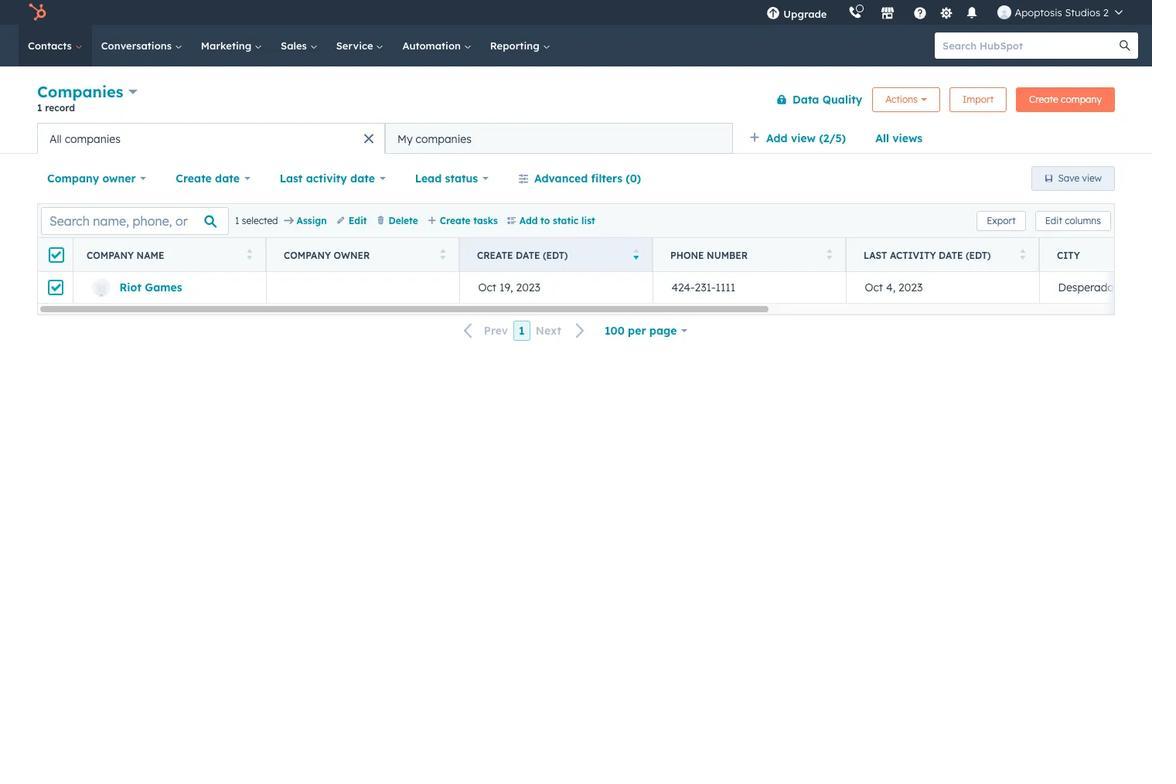 Task type: vqa. For each thing, say whether or not it's contained in the screenshot.
New
no



Task type: locate. For each thing, give the bounding box(es) containing it.
companies inside button
[[65, 132, 121, 146]]

2023 for oct 19, 2023
[[516, 281, 540, 295]]

companies for all companies
[[65, 132, 121, 146]]

actions button
[[873, 87, 940, 112]]

1 vertical spatial 1
[[235, 215, 239, 226]]

1 left selected
[[235, 215, 239, 226]]

phone number
[[670, 249, 748, 261]]

1 horizontal spatial last
[[864, 249, 887, 261]]

last
[[280, 172, 303, 186], [864, 249, 887, 261]]

4,
[[886, 281, 896, 295]]

add view (2/5) button
[[739, 123, 865, 154]]

create inside button
[[440, 215, 471, 226]]

company
[[47, 172, 99, 186], [87, 249, 134, 261], [284, 249, 331, 261]]

press to sort. image for company owner
[[440, 249, 445, 259]]

1 horizontal spatial edit
[[1045, 215, 1062, 226]]

create left tasks
[[440, 215, 471, 226]]

create down all companies button
[[176, 172, 212, 186]]

2 horizontal spatial 1
[[519, 324, 525, 338]]

1 vertical spatial add
[[519, 215, 538, 226]]

1 horizontal spatial press to sort. image
[[440, 249, 445, 259]]

activity
[[890, 249, 936, 261]]

create for create company
[[1029, 93, 1059, 105]]

Search HubSpot search field
[[935, 32, 1124, 59]]

0 vertical spatial view
[[791, 131, 816, 145]]

press to sort. element
[[246, 249, 252, 262], [440, 249, 445, 262], [826, 249, 832, 262], [1020, 249, 1025, 262]]

1 oct from the left
[[478, 281, 497, 295]]

1 horizontal spatial 1
[[235, 215, 239, 226]]

delete button
[[376, 214, 418, 228]]

owner
[[102, 172, 136, 186], [334, 249, 370, 261]]

oct 19, 2023
[[478, 281, 540, 295]]

filters
[[591, 172, 623, 186]]

1 horizontal spatial owner
[[334, 249, 370, 261]]

1111
[[716, 281, 736, 295]]

edit left delete button
[[349, 215, 367, 226]]

create up 19,
[[477, 249, 513, 261]]

advanced filters (0) button
[[508, 163, 651, 194]]

add down data quality button
[[766, 131, 788, 145]]

last inside popup button
[[280, 172, 303, 186]]

hubspot image
[[28, 3, 46, 22]]

selected
[[242, 215, 278, 226]]

0 horizontal spatial all
[[49, 132, 62, 146]]

companies
[[37, 82, 123, 101]]

last for last activity date
[[280, 172, 303, 186]]

1 horizontal spatial date
[[350, 172, 375, 186]]

0 horizontal spatial companies
[[65, 132, 121, 146]]

company down all companies
[[47, 172, 99, 186]]

all inside all views link
[[876, 131, 889, 145]]

all left the views
[[876, 131, 889, 145]]

1 inside companies banner
[[37, 102, 42, 114]]

1 horizontal spatial (edt)
[[966, 249, 991, 261]]

companies for my companies
[[416, 132, 472, 146]]

marketplaces image
[[881, 7, 895, 21]]

date right activity
[[350, 172, 375, 186]]

oct left "4,"
[[865, 281, 883, 295]]

apoptosis studios 2 button
[[989, 0, 1132, 25]]

0 vertical spatial owner
[[102, 172, 136, 186]]

oct for oct 19, 2023
[[478, 281, 497, 295]]

date down all companies button
[[215, 172, 240, 186]]

1 horizontal spatial date
[[939, 249, 963, 261]]

create for create date (edt)
[[477, 249, 513, 261]]

press to sort. image
[[1020, 249, 1025, 259]]

owner up search name, phone, or domain search field in the left of the page
[[102, 172, 136, 186]]

create inside 'button'
[[1029, 93, 1059, 105]]

marketing link
[[192, 25, 271, 67]]

edit inside button
[[349, 215, 367, 226]]

0 horizontal spatial oct
[[478, 281, 497, 295]]

0 vertical spatial add
[[766, 131, 788, 145]]

conversations link
[[92, 25, 192, 67]]

2 edit from the left
[[1045, 215, 1062, 226]]

create
[[1029, 93, 1059, 105], [176, 172, 212, 186], [440, 215, 471, 226], [477, 249, 513, 261]]

my companies
[[397, 132, 472, 146]]

menu containing apoptosis studios 2
[[756, 0, 1134, 25]]

0 horizontal spatial date
[[516, 249, 540, 261]]

1 horizontal spatial add
[[766, 131, 788, 145]]

1 record
[[37, 102, 75, 114]]

1 inside 1 button
[[519, 324, 525, 338]]

last left activity
[[280, 172, 303, 186]]

prev
[[484, 324, 508, 338]]

all for all companies
[[49, 132, 62, 146]]

view right save
[[1082, 172, 1102, 184]]

1 date from the left
[[215, 172, 240, 186]]

0 horizontal spatial add
[[519, 215, 538, 226]]

sales link
[[271, 25, 327, 67]]

status
[[445, 172, 478, 186]]

1 press to sort. image from the left
[[246, 249, 252, 259]]

2 vertical spatial 1
[[519, 324, 525, 338]]

companies inside button
[[416, 132, 472, 146]]

100 per page
[[605, 324, 677, 338]]

views
[[893, 131, 923, 145]]

3 press to sort. image from the left
[[826, 249, 832, 259]]

2 oct from the left
[[865, 281, 883, 295]]

menu
[[756, 0, 1134, 25]]

date up oct 19, 2023
[[516, 249, 540, 261]]

1 for 1
[[519, 324, 525, 338]]

1
[[37, 102, 42, 114], [235, 215, 239, 226], [519, 324, 525, 338]]

0 horizontal spatial 2023
[[516, 281, 540, 295]]

create tasks button
[[428, 214, 498, 228]]

0 vertical spatial company owner
[[47, 172, 136, 186]]

1 2023 from the left
[[516, 281, 540, 295]]

0 vertical spatial last
[[280, 172, 303, 186]]

0 horizontal spatial owner
[[102, 172, 136, 186]]

1 horizontal spatial 2023
[[899, 281, 923, 295]]

(edt) down export button
[[966, 249, 991, 261]]

add inside popup button
[[766, 131, 788, 145]]

1 horizontal spatial view
[[1082, 172, 1102, 184]]

1 left record in the top left of the page
[[37, 102, 42, 114]]

last up "4,"
[[864, 249, 887, 261]]

companies
[[65, 132, 121, 146], [416, 132, 472, 146]]

1 all from the left
[[876, 131, 889, 145]]

edit left the columns at the top right of page
[[1045, 215, 1062, 226]]

apoptosis
[[1015, 6, 1062, 19]]

add to static list button
[[507, 214, 595, 228]]

oct
[[478, 281, 497, 295], [865, 281, 883, 295]]

1 horizontal spatial companies
[[416, 132, 472, 146]]

0 vertical spatial 1
[[37, 102, 42, 114]]

0 horizontal spatial 1
[[37, 102, 42, 114]]

2 horizontal spatial press to sort. image
[[826, 249, 832, 259]]

0 horizontal spatial last
[[280, 172, 303, 186]]

edit columns
[[1045, 215, 1101, 226]]

2023 right "4,"
[[899, 281, 923, 295]]

all down the 1 record
[[49, 132, 62, 146]]

view inside save view button
[[1082, 172, 1102, 184]]

edit inside button
[[1045, 215, 1062, 226]]

2 all from the left
[[49, 132, 62, 146]]

1 vertical spatial company owner
[[284, 249, 370, 261]]

0 horizontal spatial view
[[791, 131, 816, 145]]

1 vertical spatial last
[[864, 249, 887, 261]]

press to sort. image
[[246, 249, 252, 259], [440, 249, 445, 259], [826, 249, 832, 259]]

0 horizontal spatial press to sort. image
[[246, 249, 252, 259]]

export
[[987, 215, 1016, 226]]

press to sort. element for phone number
[[826, 249, 832, 262]]

create for create date
[[176, 172, 212, 186]]

games
[[145, 281, 182, 295]]

assign button
[[284, 214, 327, 228]]

1 companies from the left
[[65, 132, 121, 146]]

company owner down assign at left
[[284, 249, 370, 261]]

1 (edt) from the left
[[543, 249, 568, 261]]

1 horizontal spatial oct
[[865, 281, 883, 295]]

notifications button
[[959, 0, 986, 25]]

desperado
[[1058, 281, 1114, 295]]

view left (2/5)
[[791, 131, 816, 145]]

2 companies from the left
[[416, 132, 472, 146]]

100 per page button
[[595, 316, 698, 346]]

companies right my at the top left
[[416, 132, 472, 146]]

1 horizontal spatial company owner
[[284, 249, 370, 261]]

0 horizontal spatial edit
[[349, 215, 367, 226]]

0 horizontal spatial (edt)
[[543, 249, 568, 261]]

calling icon image
[[849, 6, 863, 20]]

create left "company"
[[1029, 93, 1059, 105]]

0 horizontal spatial date
[[215, 172, 240, 186]]

231-
[[695, 281, 716, 295]]

create tasks
[[440, 215, 498, 226]]

2023 right 19,
[[516, 281, 540, 295]]

all views
[[876, 131, 923, 145]]

last activity date
[[280, 172, 375, 186]]

oct 4, 2023
[[865, 281, 923, 295]]

0 horizontal spatial company owner
[[47, 172, 136, 186]]

1 edit from the left
[[349, 215, 367, 226]]

company owner button
[[37, 163, 156, 194]]

search image
[[1120, 40, 1131, 51]]

(2/5)
[[819, 131, 846, 145]]

oct left 19,
[[478, 281, 497, 295]]

2 (edt) from the left
[[966, 249, 991, 261]]

4 press to sort. element from the left
[[1020, 249, 1025, 262]]

data
[[793, 92, 819, 106]]

upgrade
[[784, 8, 827, 20]]

1 right "prev"
[[519, 324, 525, 338]]

advanced
[[534, 172, 588, 186]]

edit
[[349, 215, 367, 226], [1045, 215, 1062, 226]]

company down assign button
[[284, 249, 331, 261]]

2
[[1103, 6, 1109, 19]]

add inside button
[[519, 215, 538, 226]]

view inside add view (2/5) popup button
[[791, 131, 816, 145]]

2 2023 from the left
[[899, 281, 923, 295]]

create inside popup button
[[176, 172, 212, 186]]

2 press to sort. image from the left
[[440, 249, 445, 259]]

424-231-1111
[[672, 281, 736, 295]]

view
[[791, 131, 816, 145], [1082, 172, 1102, 184]]

contacts link
[[19, 25, 92, 67]]

company up riot
[[87, 249, 134, 261]]

company owner down all companies
[[47, 172, 136, 186]]

1 horizontal spatial all
[[876, 131, 889, 145]]

date right activity
[[939, 249, 963, 261]]

press to sort. element for last activity date (edt)
[[1020, 249, 1025, 262]]

1 selected
[[235, 215, 278, 226]]

owner down edit button
[[334, 249, 370, 261]]

2 press to sort. element from the left
[[440, 249, 445, 262]]

date
[[215, 172, 240, 186], [350, 172, 375, 186]]

create company button
[[1016, 87, 1115, 112]]

companies up company owner popup button
[[65, 132, 121, 146]]

phone
[[670, 249, 704, 261]]

Search name, phone, or domain search field
[[41, 207, 229, 235]]

descending sort. press to sort ascending. image
[[633, 249, 639, 259]]

add left the to in the top of the page
[[519, 215, 538, 226]]

1 button
[[514, 321, 530, 341]]

save view
[[1058, 172, 1102, 184]]

3 press to sort. element from the left
[[826, 249, 832, 262]]

(edt) down add to static list button
[[543, 249, 568, 261]]

export button
[[977, 211, 1026, 231]]

all inside all companies button
[[49, 132, 62, 146]]

add
[[766, 131, 788, 145], [519, 215, 538, 226]]

1 vertical spatial view
[[1082, 172, 1102, 184]]



Task type: describe. For each thing, give the bounding box(es) containing it.
data quality
[[793, 92, 862, 106]]

last for last activity date (edt)
[[864, 249, 887, 261]]

1 for 1 selected
[[235, 215, 239, 226]]

city
[[1057, 249, 1080, 261]]

actions
[[886, 93, 918, 105]]

search button
[[1112, 32, 1138, 59]]

tasks
[[474, 215, 498, 226]]

service link
[[327, 25, 393, 67]]

create date button
[[166, 163, 260, 194]]

last activity date (edt)
[[864, 249, 991, 261]]

delete
[[389, 215, 418, 226]]

sales
[[281, 39, 310, 52]]

quality
[[823, 92, 862, 106]]

100
[[605, 324, 625, 338]]

press to sort. element for company owner
[[440, 249, 445, 262]]

apoptosis studios 2
[[1015, 6, 1109, 19]]

settings image
[[940, 7, 953, 20]]

edit for edit
[[349, 215, 367, 226]]

descending sort. press to sort ascending. element
[[633, 249, 639, 262]]

automation link
[[393, 25, 481, 67]]

to
[[541, 215, 550, 226]]

per
[[628, 324, 646, 338]]

edit for edit columns
[[1045, 215, 1062, 226]]

all companies
[[49, 132, 121, 146]]

add to static list
[[519, 215, 595, 226]]

list
[[582, 215, 595, 226]]

(0)
[[626, 172, 641, 186]]

save view button
[[1031, 166, 1115, 191]]

view for save
[[1082, 172, 1102, 184]]

all companies button
[[37, 123, 385, 154]]

companies banner
[[37, 79, 1115, 123]]

name
[[137, 249, 164, 261]]

company inside popup button
[[47, 172, 99, 186]]

19,
[[500, 281, 513, 295]]

all for all views
[[876, 131, 889, 145]]

press to sort. image for phone number
[[826, 249, 832, 259]]

upgrade image
[[767, 7, 781, 21]]

companies button
[[37, 80, 138, 103]]

add for add to static list
[[519, 215, 538, 226]]

advanced filters (0)
[[534, 172, 641, 186]]

2 date from the left
[[350, 172, 375, 186]]

help image
[[914, 7, 928, 21]]

add view (2/5)
[[766, 131, 846, 145]]

next
[[536, 324, 561, 338]]

reporting link
[[481, 25, 560, 67]]

settings link
[[937, 4, 956, 20]]

1 vertical spatial owner
[[334, 249, 370, 261]]

next button
[[530, 321, 595, 341]]

page
[[649, 324, 677, 338]]

marketplaces button
[[872, 0, 904, 25]]

columns
[[1065, 215, 1101, 226]]

2023 for oct 4, 2023
[[899, 281, 923, 295]]

my
[[397, 132, 413, 146]]

lead status button
[[405, 163, 499, 194]]

assign
[[297, 215, 327, 226]]

lead
[[415, 172, 442, 186]]

424-
[[672, 281, 695, 295]]

contacts
[[28, 39, 75, 52]]

lead status
[[415, 172, 478, 186]]

company name
[[87, 249, 164, 261]]

owner inside popup button
[[102, 172, 136, 186]]

static
[[553, 215, 579, 226]]

company owner inside popup button
[[47, 172, 136, 186]]

number
[[707, 249, 748, 261]]

riot
[[119, 281, 141, 295]]

1 date from the left
[[516, 249, 540, 261]]

record
[[45, 102, 75, 114]]

edit button
[[336, 214, 367, 228]]

desperado button
[[1039, 272, 1152, 303]]

view for add
[[791, 131, 816, 145]]

add for add view (2/5)
[[766, 131, 788, 145]]

my companies button
[[385, 123, 733, 154]]

pagination navigation
[[455, 321, 595, 341]]

create for create tasks
[[440, 215, 471, 226]]

notifications image
[[965, 7, 979, 21]]

last activity date button
[[270, 163, 396, 194]]

activity
[[306, 172, 347, 186]]

reporting
[[490, 39, 542, 52]]

all views link
[[865, 123, 933, 154]]

edit columns button
[[1035, 211, 1111, 231]]

hubspot link
[[19, 3, 58, 22]]

import
[[963, 93, 994, 105]]

import button
[[950, 87, 1007, 112]]

424-231-1111 button
[[653, 272, 846, 303]]

riot games link
[[119, 281, 182, 295]]

1 press to sort. element from the left
[[246, 249, 252, 262]]

oct for oct 4, 2023
[[865, 281, 883, 295]]

tara schultz image
[[998, 5, 1012, 19]]

company
[[1061, 93, 1102, 105]]

1 for 1 record
[[37, 102, 42, 114]]

marketing
[[201, 39, 254, 52]]

prev button
[[455, 321, 514, 341]]

data quality button
[[766, 84, 863, 115]]

conversations
[[101, 39, 175, 52]]

help button
[[907, 0, 934, 25]]

service
[[336, 39, 376, 52]]

2 date from the left
[[939, 249, 963, 261]]

studios
[[1065, 6, 1101, 19]]

create company
[[1029, 93, 1102, 105]]

riot games
[[119, 281, 182, 295]]



